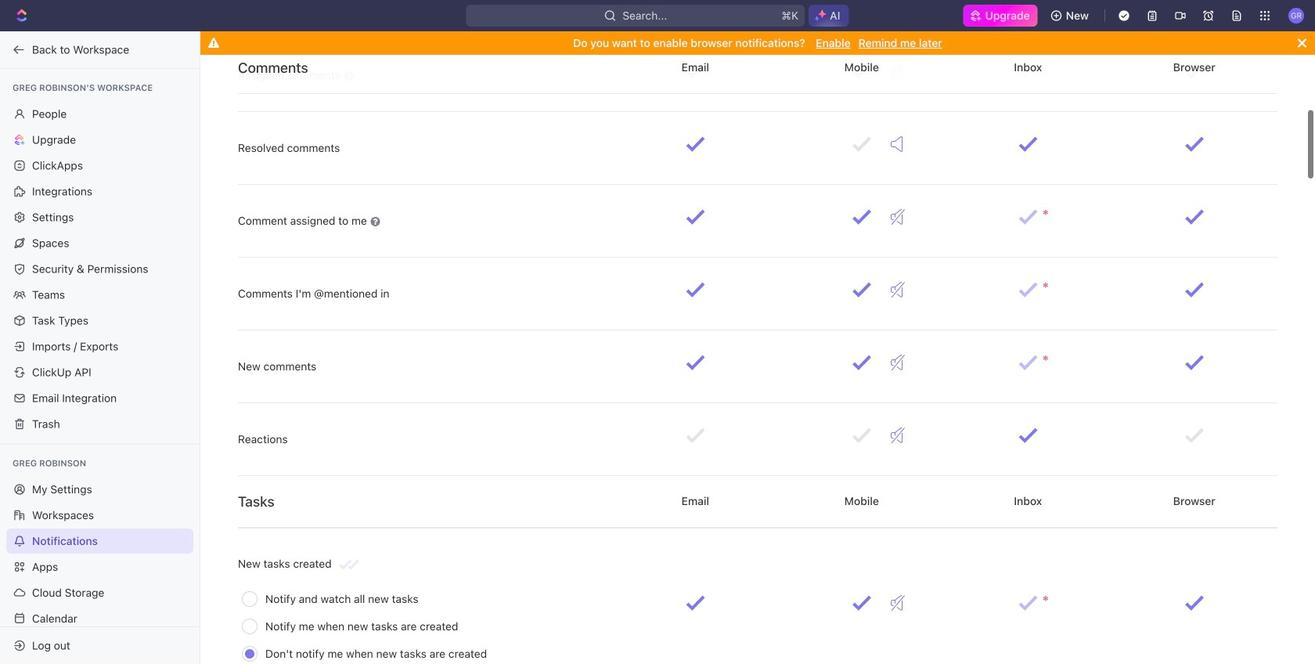 Task type: vqa. For each thing, say whether or not it's contained in the screenshot.
top members
no



Task type: locate. For each thing, give the bounding box(es) containing it.
0 vertical spatial off image
[[891, 63, 905, 79]]

1 off image from the top
[[891, 209, 905, 225]]

2 off image from the top
[[891, 282, 905, 298]]

1 vertical spatial off image
[[891, 282, 905, 298]]

off image
[[891, 209, 905, 225], [891, 355, 905, 371], [891, 428, 905, 443], [891, 595, 905, 611]]

off image
[[891, 63, 905, 79], [891, 282, 905, 298]]

on image
[[891, 136, 903, 152]]



Task type: describe. For each thing, give the bounding box(es) containing it.
2 off image from the top
[[891, 355, 905, 371]]

4 off image from the top
[[891, 595, 905, 611]]

1 off image from the top
[[891, 63, 905, 79]]

3 off image from the top
[[891, 428, 905, 443]]



